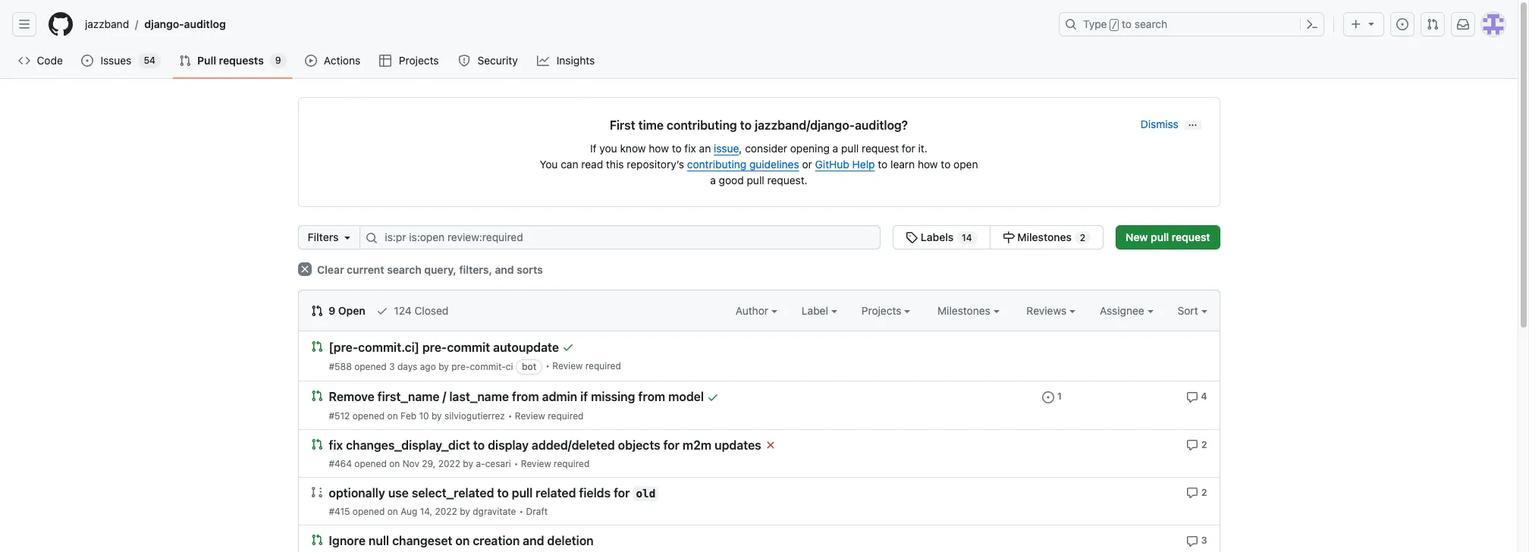 Task type: vqa. For each thing, say whether or not it's contained in the screenshot.
search to the left
yes



Task type: describe. For each thing, give the bounding box(es) containing it.
added/deleted
[[532, 439, 615, 452]]

sorts
[[517, 263, 543, 276]]

to right 'type' at the top right
[[1122, 17, 1132, 30]]

• right cesari
[[514, 458, 519, 470]]

request inside new pull request link
[[1172, 231, 1211, 244]]

124
[[394, 304, 412, 317]]

you
[[600, 142, 618, 155]]

changes_display_dict
[[346, 439, 470, 452]]

pull inside to learn how to open a good pull request.
[[747, 174, 765, 187]]

assignee button
[[1100, 303, 1154, 319]]

issue element
[[893, 225, 1104, 250]]

0 vertical spatial contributing
[[667, 118, 738, 132]]

learn
[[891, 158, 915, 171]]

dismiss ...
[[1141, 117, 1198, 131]]

draft pull request image
[[311, 486, 323, 499]]

to up ,
[[740, 118, 752, 132]]

pull
[[197, 54, 216, 67]]

comment image for 3
[[1187, 535, 1199, 548]]

by right ago
[[439, 361, 449, 373]]

play image
[[305, 55, 317, 67]]

fix changes_display_dict to display added/deleted objects for m2m updates link
[[329, 439, 762, 452]]

auditlog
[[184, 17, 226, 30]]

to up repository's
[[672, 142, 682, 155]]

or
[[803, 158, 813, 171]]

and for filters,
[[495, 263, 514, 276]]

pull inside optionally use select_related to pull related fields for old #415             opened on aug 14, 2022 by dgravitate • draft
[[512, 487, 533, 500]]

[pre-commit.ci] pre-commit autoupdate
[[329, 341, 559, 355]]

current
[[347, 263, 384, 276]]

contributing guidelines link
[[687, 158, 800, 171]]

jazzband/django-
[[755, 118, 855, 132]]

opened inside optionally use select_related to pull related fields for old #415             opened on aug 14, 2022 by dgravitate • draft
[[353, 506, 385, 518]]

if you know how to fix an issue ,           consider opening a pull request for it.
[[590, 142, 928, 155]]

filters
[[308, 231, 339, 244]]

to inside optionally use select_related to pull related fields for old #415             opened on aug 14, 2022 by dgravitate • draft
[[497, 487, 509, 500]]

pre-commit-ci link
[[452, 361, 513, 373]]

insights
[[557, 54, 595, 67]]

dgravitate
[[473, 506, 516, 518]]

• inside optionally use select_related to pull related fields for old #415             opened on aug 14, 2022 by dgravitate • draft
[[519, 506, 524, 518]]

null
[[369, 535, 389, 548]]

sort
[[1178, 304, 1199, 317]]

how inside to learn how to open a good pull request.
[[918, 158, 938, 171]]

,
[[739, 142, 743, 155]]

1 horizontal spatial search
[[1135, 17, 1168, 30]]

notifications image
[[1458, 18, 1470, 30]]

dismiss
[[1141, 118, 1179, 131]]

9 open link
[[311, 303, 366, 319]]

new
[[1126, 231, 1149, 244]]

8 / 8 checks ok image
[[707, 391, 719, 403]]

silviogutierrez link
[[445, 410, 505, 422]]

insights link
[[531, 49, 602, 72]]

optionally use select_related to pull related fields for old #415             opened on aug 14, 2022 by dgravitate • draft
[[329, 487, 656, 518]]

requests
[[219, 54, 264, 67]]

this
[[606, 158, 624, 171]]

changeset
[[392, 535, 453, 548]]

optionally
[[329, 487, 385, 500]]

to up a-
[[473, 439, 485, 452]]

plus image
[[1351, 18, 1363, 30]]

if
[[581, 391, 588, 404]]

2 from from the left
[[639, 391, 666, 404]]

dgravitate link
[[473, 506, 516, 518]]

open pull request image for fix changes_display_dict to display added/deleted objects for m2m updates
[[311, 438, 323, 451]]

9 open
[[326, 304, 366, 317]]

3 link
[[1187, 534, 1208, 548]]

2 for fix changes_display_dict to display added/deleted objects for m2m updates
[[1202, 439, 1208, 451]]

opened for #512
[[353, 410, 385, 422]]

1 horizontal spatial for
[[664, 439, 680, 452]]

time
[[639, 118, 664, 132]]

django-auditlog link
[[138, 12, 232, 36]]

git pull request image inside the 9 open link
[[311, 305, 323, 317]]

14
[[962, 232, 973, 244]]

ignore null changeset on creation and deletion link
[[329, 535, 594, 548]]

pull up github help link
[[842, 142, 859, 155]]

1 horizontal spatial /
[[443, 391, 447, 404]]

clear current search query, filters, and sorts
[[315, 263, 543, 276]]

issue opened image inside "1" link
[[1043, 391, 1055, 403]]

2 open pull request image from the top
[[311, 534, 323, 547]]

open pull request element for fix
[[311, 438, 323, 451]]

jazzband link
[[79, 12, 135, 36]]

1 vertical spatial contributing
[[687, 158, 747, 171]]

#415
[[329, 506, 350, 518]]

related
[[536, 487, 576, 500]]

to right help
[[878, 158, 888, 171]]

a-cesari link
[[476, 458, 511, 470]]

2 for optionally use select_related to pull related fields for
[[1202, 487, 1208, 499]]

10
[[419, 410, 429, 422]]

0 vertical spatial triangle down image
[[1366, 17, 1378, 30]]

label button
[[802, 303, 838, 319]]

projects button
[[862, 303, 911, 319]]

good
[[719, 174, 744, 187]]

first_name
[[378, 391, 440, 404]]

2 vertical spatial required
[[554, 458, 590, 470]]

projects inside projects link
[[399, 54, 439, 67]]

0 vertical spatial issue opened image
[[1397, 18, 1409, 30]]

remove
[[329, 391, 375, 404]]

on left creation
[[456, 535, 470, 548]]

/ for type
[[1112, 20, 1118, 30]]

ignore
[[329, 535, 366, 548]]

milestones button
[[938, 303, 1000, 319]]

type / to search
[[1084, 17, 1168, 30]]

124 closed
[[391, 304, 449, 317]]

1 vertical spatial review
[[515, 410, 546, 422]]

1 horizontal spatial 3
[[1202, 535, 1208, 547]]

author
[[736, 304, 772, 317]]

filters button
[[298, 225, 361, 250]]

jazzband
[[85, 17, 129, 30]]

table image
[[380, 55, 392, 67]]

• right bot
[[546, 361, 550, 372]]

2 link for fix changes_display_dict to display added/deleted objects for m2m updates
[[1187, 438, 1208, 451]]

0 vertical spatial 2022
[[438, 458, 461, 470]]

Search all issues text field
[[360, 225, 881, 250]]

aug
[[401, 506, 418, 518]]

nov
[[403, 458, 420, 470]]

use
[[388, 487, 409, 500]]

1
[[1058, 391, 1062, 402]]

1 horizontal spatial fix
[[685, 142, 697, 155]]

clear
[[317, 263, 344, 276]]

by left a-
[[463, 458, 474, 470]]

opened for #588
[[355, 361, 387, 373]]

review required link for from
[[515, 410, 584, 422]]

1 vertical spatial required
[[548, 410, 584, 422]]

milestone image
[[1003, 231, 1015, 244]]

open pull request element for [pre-
[[311, 340, 323, 353]]

comment image for remove first_name / last_name from admin if missing from model
[[1187, 391, 1199, 403]]

code image
[[18, 55, 30, 67]]

first
[[610, 118, 636, 132]]

1 open pull request image from the top
[[311, 390, 323, 402]]

x image
[[298, 263, 312, 276]]

you
[[540, 158, 558, 171]]

to learn how to open a good pull request.
[[711, 158, 979, 187]]

0 vertical spatial a
[[833, 142, 839, 155]]

a-
[[476, 458, 485, 470]]

fix changes_display_dict to display added/deleted objects for m2m updates
[[329, 439, 762, 452]]

search inside 'link'
[[387, 263, 422, 276]]

code
[[37, 54, 63, 67]]

guidelines
[[750, 158, 800, 171]]

it.
[[919, 142, 928, 155]]

labels 14
[[918, 231, 973, 244]]

#588
[[329, 361, 352, 373]]

9 for 9
[[275, 55, 281, 66]]

milestones 2
[[1015, 231, 1086, 244]]

list containing jazzband
[[79, 12, 1050, 36]]

4 link
[[1187, 390, 1208, 403]]

pull inside new pull request link
[[1151, 231, 1170, 244]]

#512
[[329, 410, 350, 422]]



Task type: locate. For each thing, give the bounding box(es) containing it.
read
[[582, 158, 603, 171]]

request up help
[[862, 142, 899, 155]]

required up the missing
[[586, 361, 621, 372]]

git pull request image left notifications "image" in the top of the page
[[1427, 18, 1440, 30]]

1 vertical spatial and
[[523, 535, 545, 548]]

creation
[[473, 535, 520, 548]]

open pull request image
[[311, 390, 323, 402], [311, 534, 323, 547]]

remove first_name / last_name from admin if missing from model
[[329, 391, 704, 404]]

1 open pull request image from the top
[[311, 341, 323, 353]]

0 horizontal spatial issue opened image
[[1043, 391, 1055, 403]]

for inside optionally use select_related to pull related fields for old #415             opened on aug 14, 2022 by dgravitate • draft
[[614, 487, 630, 500]]

3 open pull request element from the top
[[311, 438, 323, 451]]

0 horizontal spatial triangle down image
[[342, 231, 354, 244]]

deletion
[[548, 535, 594, 548]]

comment image
[[1187, 391, 1199, 403], [1187, 487, 1199, 500]]

review required link for added/deleted
[[521, 458, 590, 470]]

0 horizontal spatial milestones
[[938, 304, 994, 317]]

first time contributing to jazzband/django-auditlog?
[[610, 118, 908, 132]]

0 vertical spatial and
[[495, 263, 514, 276]]

29,
[[422, 458, 436, 470]]

1 horizontal spatial 9
[[329, 304, 336, 317]]

2 up 3 link
[[1202, 487, 1208, 499]]

fix
[[685, 142, 697, 155], [329, 439, 343, 452]]

issue opened image
[[81, 55, 94, 67]]

1 vertical spatial comment image
[[1187, 487, 1199, 500]]

1 vertical spatial a
[[711, 174, 716, 187]]

open pull request image left ignore
[[311, 534, 323, 547]]

#464
[[329, 458, 352, 470]]

security
[[478, 54, 518, 67]]

1 vertical spatial fix
[[329, 439, 343, 452]]

help
[[853, 158, 875, 171]]

issue opened image left the 1
[[1043, 391, 1055, 403]]

a up github
[[833, 142, 839, 155]]

security link
[[452, 49, 525, 72]]

1 vertical spatial pre-
[[452, 361, 470, 373]]

feb
[[401, 410, 417, 422]]

open pull request image for [pre-commit.ci] pre-commit autoupdate
[[311, 341, 323, 353]]

0 horizontal spatial a
[[711, 174, 716, 187]]

milestones for milestones
[[938, 304, 994, 317]]

9 for 9 open
[[329, 304, 336, 317]]

/ left django- on the left top
[[135, 18, 138, 31]]

0 vertical spatial pre-
[[423, 341, 447, 355]]

projects right label popup button
[[862, 304, 905, 317]]

by right 10 at the left bottom
[[432, 410, 442, 422]]

0 vertical spatial 2 link
[[1187, 438, 1208, 451]]

to left open
[[941, 158, 951, 171]]

/ for jazzband
[[135, 18, 138, 31]]

2 2 link from the top
[[1187, 486, 1208, 500]]

request
[[862, 142, 899, 155], [1172, 231, 1211, 244]]

9 left play image
[[275, 55, 281, 66]]

command palette image
[[1307, 18, 1319, 30]]

triangle down image right plus image
[[1366, 17, 1378, 30]]

0 vertical spatial request
[[862, 142, 899, 155]]

0 horizontal spatial 3
[[389, 361, 395, 373]]

and
[[495, 263, 514, 276], [523, 535, 545, 548]]

for left 'it.'
[[902, 142, 916, 155]]

comment image inside 3 link
[[1187, 535, 1199, 548]]

1 horizontal spatial from
[[639, 391, 666, 404]]

1 / 6 checks ok image
[[765, 439, 777, 451]]

you can read this repository's contributing guidelines or github help
[[540, 158, 875, 171]]

m2m
[[683, 439, 712, 452]]

/ inside 'type / to search'
[[1112, 20, 1118, 30]]

2022 down select_related
[[435, 506, 457, 518]]

fix up the #464
[[329, 439, 343, 452]]

2 vertical spatial git pull request image
[[311, 305, 323, 317]]

if
[[590, 142, 597, 155]]

by down select_related
[[460, 506, 470, 518]]

1 vertical spatial git pull request image
[[179, 55, 191, 67]]

#512             opened on feb 10 by silviogutierrez • review required
[[329, 410, 584, 422]]

search right 'type' at the top right
[[1135, 17, 1168, 30]]

triangle down image
[[1366, 17, 1378, 30], [342, 231, 354, 244]]

milestones down 14
[[938, 304, 994, 317]]

required
[[586, 361, 621, 372], [548, 410, 584, 422], [554, 458, 590, 470]]

on inside optionally use select_related to pull related fields for old #415             opened on aug 14, 2022 by dgravitate • draft
[[388, 506, 398, 518]]

1 from from the left
[[512, 391, 539, 404]]

0 horizontal spatial request
[[862, 142, 899, 155]]

review required link for autoupdate
[[553, 361, 621, 372]]

1 vertical spatial 2022
[[435, 506, 457, 518]]

1 vertical spatial 2
[[1202, 439, 1208, 451]]

/ up the #512             opened on feb 10 by silviogutierrez • review required
[[443, 391, 447, 404]]

1 horizontal spatial milestones
[[1018, 231, 1072, 244]]

0 vertical spatial milestones
[[1018, 231, 1072, 244]]

0 vertical spatial comment image
[[1187, 391, 1199, 403]]

0 vertical spatial 3
[[389, 361, 395, 373]]

0 vertical spatial comment image
[[1187, 439, 1199, 451]]

ignore null changeset on creation and deletion
[[329, 535, 594, 548]]

2 link down "4" link
[[1187, 438, 1208, 451]]

sort button
[[1178, 303, 1208, 319]]

triangle down image inside 'filters' popup button
[[342, 231, 354, 244]]

opened
[[355, 361, 387, 373], [353, 410, 385, 422], [355, 458, 387, 470], [353, 506, 385, 518]]

tag image
[[906, 231, 918, 244]]

comment image
[[1187, 439, 1199, 451], [1187, 535, 1199, 548]]

pull up draft
[[512, 487, 533, 500]]

milestones
[[1018, 231, 1072, 244], [938, 304, 994, 317]]

0 vertical spatial open pull request image
[[311, 341, 323, 353]]

None search field
[[298, 225, 1104, 250]]

clear current search query, filters, and sorts link
[[298, 263, 543, 276]]

autoupdate
[[493, 341, 559, 355]]

shield image
[[458, 55, 471, 67]]

review down 11 / 11 checks ok image
[[553, 361, 583, 372]]

for left m2m on the left bottom
[[664, 439, 680, 452]]

for left old
[[614, 487, 630, 500]]

opened down the remove
[[353, 410, 385, 422]]

model
[[669, 391, 704, 404]]

and left "sorts"
[[495, 263, 514, 276]]

and down draft
[[523, 535, 545, 548]]

pull requests
[[197, 54, 264, 67]]

4 open pull request element from the top
[[311, 534, 323, 547]]

ago
[[420, 361, 436, 373]]

from left model
[[639, 391, 666, 404]]

1 horizontal spatial pre-
[[452, 361, 470, 373]]

fields
[[579, 487, 611, 500]]

1 open pull request element from the top
[[311, 340, 323, 353]]

1 horizontal spatial git pull request image
[[311, 305, 323, 317]]

2 open pull request image from the top
[[311, 438, 323, 451]]

1 vertical spatial review required link
[[515, 410, 584, 422]]

projects
[[399, 54, 439, 67], [862, 304, 905, 317]]

opened down commit.ci]
[[355, 361, 387, 373]]

open pull request image left the remove
[[311, 390, 323, 402]]

issue opened image
[[1397, 18, 1409, 30], [1043, 391, 1055, 403]]

a inside to learn how to open a good pull request.
[[711, 174, 716, 187]]

opened right the #464
[[355, 458, 387, 470]]

how down 'it.'
[[918, 158, 938, 171]]

• left draft
[[519, 506, 524, 518]]

1 vertical spatial search
[[387, 263, 422, 276]]

2 horizontal spatial git pull request image
[[1427, 18, 1440, 30]]

old
[[636, 488, 656, 500]]

know
[[620, 142, 646, 155]]

open pull request image up draft pull request element
[[311, 438, 323, 451]]

0 horizontal spatial how
[[649, 142, 669, 155]]

Issues search field
[[360, 225, 881, 250]]

0 vertical spatial 2
[[1080, 232, 1086, 244]]

to up the dgravitate link
[[497, 487, 509, 500]]

comment image up 3 link
[[1187, 487, 1199, 500]]

0 horizontal spatial git pull request image
[[179, 55, 191, 67]]

a down you can read this repository's contributing guidelines or github help on the top of page
[[711, 174, 716, 187]]

1 vertical spatial open pull request image
[[311, 438, 323, 451]]

1 horizontal spatial a
[[833, 142, 839, 155]]

2 vertical spatial 2
[[1202, 487, 1208, 499]]

open pull request element
[[311, 340, 323, 353], [311, 390, 323, 402], [311, 438, 323, 451], [311, 534, 323, 547]]

request right new
[[1172, 231, 1211, 244]]

opened for #464
[[355, 458, 387, 470]]

missing
[[591, 391, 636, 404]]

request.
[[768, 174, 808, 187]]

1 vertical spatial milestones
[[938, 304, 994, 317]]

review required link down 'admin'
[[515, 410, 584, 422]]

draft link
[[526, 506, 548, 518]]

open pull request element for remove
[[311, 390, 323, 402]]

1 vertical spatial issue opened image
[[1043, 391, 1055, 403]]

how
[[649, 142, 669, 155], [918, 158, 938, 171]]

on left feb
[[387, 410, 398, 422]]

issue
[[714, 142, 739, 155]]

projects right table image
[[399, 54, 439, 67]]

0 horizontal spatial 9
[[275, 55, 281, 66]]

1 vertical spatial for
[[664, 439, 680, 452]]

0 vertical spatial how
[[649, 142, 669, 155]]

2 inside milestones 2
[[1080, 232, 1086, 244]]

issue opened image right plus image
[[1397, 18, 1409, 30]]

1 vertical spatial request
[[1172, 231, 1211, 244]]

remove first_name / last_name from admin if missing from model link
[[329, 391, 704, 404]]

open pull request image
[[311, 341, 323, 353], [311, 438, 323, 451]]

1 link
[[1043, 390, 1062, 403]]

search image
[[366, 232, 378, 244]]

open
[[954, 158, 979, 171]]

1 horizontal spatial projects
[[862, 304, 905, 317]]

0 horizontal spatial from
[[512, 391, 539, 404]]

1 2 link from the top
[[1187, 438, 1208, 451]]

bot
[[522, 361, 537, 373]]

on left aug
[[388, 506, 398, 518]]

days
[[398, 361, 418, 373]]

on left nov
[[389, 458, 400, 470]]

0 vertical spatial fix
[[685, 142, 697, 155]]

0 horizontal spatial and
[[495, 263, 514, 276]]

updates
[[715, 439, 762, 452]]

pull right new
[[1151, 231, 1170, 244]]

• review required
[[546, 361, 621, 372]]

github help link
[[816, 158, 875, 171]]

0 horizontal spatial pre-
[[423, 341, 447, 355]]

review required link down the fix changes_display_dict to display added/deleted objects for m2m updates
[[521, 458, 590, 470]]

1 vertical spatial open pull request image
[[311, 534, 323, 547]]

django-
[[144, 17, 184, 30]]

homepage image
[[49, 12, 73, 36]]

/ inside jazzband / django-auditlog
[[135, 18, 138, 31]]

how up repository's
[[649, 142, 669, 155]]

by
[[439, 361, 449, 373], [432, 410, 442, 422], [463, 458, 474, 470], [460, 506, 470, 518]]

0 vertical spatial for
[[902, 142, 916, 155]]

0 vertical spatial open pull request image
[[311, 390, 323, 402]]

2 left new
[[1080, 232, 1086, 244]]

54
[[144, 55, 156, 66]]

pull down the contributing guidelines link
[[747, 174, 765, 187]]

git pull request image for issue opened icon
[[179, 55, 191, 67]]

jazzband / django-auditlog
[[85, 17, 226, 31]]

milestones inside popup button
[[938, 304, 994, 317]]

pre- up ago
[[423, 341, 447, 355]]

author button
[[736, 303, 778, 319]]

draft
[[526, 506, 548, 518]]

1 vertical spatial 2 link
[[1187, 486, 1208, 500]]

review down the fix changes_display_dict to display added/deleted objects for m2m updates
[[521, 458, 552, 470]]

2 vertical spatial review
[[521, 458, 552, 470]]

display
[[488, 439, 529, 452]]

1 horizontal spatial issue opened image
[[1397, 18, 1409, 30]]

milestones right milestone icon
[[1018, 231, 1072, 244]]

0 horizontal spatial projects
[[399, 54, 439, 67]]

contributing down issue link
[[687, 158, 747, 171]]

type
[[1084, 17, 1108, 30]]

2 vertical spatial review required link
[[521, 458, 590, 470]]

git pull request image left pull
[[179, 55, 191, 67]]

milestones for milestones 2
[[1018, 231, 1072, 244]]

1 vertical spatial comment image
[[1187, 535, 1199, 548]]

2
[[1080, 232, 1086, 244], [1202, 439, 1208, 451], [1202, 487, 1208, 499]]

0 horizontal spatial for
[[614, 487, 630, 500]]

review required link down 11 / 11 checks ok image
[[553, 361, 621, 372]]

github
[[816, 158, 850, 171]]

11 / 11 checks ok image
[[562, 342, 574, 354]]

list
[[79, 12, 1050, 36]]

actions link
[[299, 49, 368, 72]]

2 down 4
[[1202, 439, 1208, 451]]

1 horizontal spatial how
[[918, 158, 938, 171]]

0 vertical spatial projects
[[399, 54, 439, 67]]

opened down optionally
[[353, 506, 385, 518]]

by inside optionally use select_related to pull related fields for old #415             opened on aug 14, 2022 by dgravitate • draft
[[460, 506, 470, 518]]

0 horizontal spatial search
[[387, 263, 422, 276]]

and for creation
[[523, 535, 545, 548]]

comment image inside 2 link
[[1187, 439, 1199, 451]]

14,
[[420, 506, 433, 518]]

1 vertical spatial how
[[918, 158, 938, 171]]

open pull request image left the [pre-
[[311, 341, 323, 353]]

0 vertical spatial review required link
[[553, 361, 621, 372]]

1 horizontal spatial triangle down image
[[1366, 17, 1378, 30]]

1 vertical spatial triangle down image
[[342, 231, 354, 244]]

[pre-
[[329, 341, 358, 355]]

comment image for 2
[[1187, 439, 1199, 451]]

git pull request image
[[1427, 18, 1440, 30], [179, 55, 191, 67], [311, 305, 323, 317]]

comment image for optionally use select_related to pull related fields for
[[1187, 487, 1199, 500]]

contributing up an at the top left
[[667, 118, 738, 132]]

0 horizontal spatial /
[[135, 18, 138, 31]]

2 vertical spatial for
[[614, 487, 630, 500]]

2022 inside optionally use select_related to pull related fields for old #415             opened on aug 14, 2022 by dgravitate • draft
[[435, 506, 457, 518]]

objects
[[618, 439, 661, 452]]

open pull request element left the remove
[[311, 390, 323, 402]]

comment image left 4
[[1187, 391, 1199, 403]]

2 horizontal spatial /
[[1112, 20, 1118, 30]]

1 horizontal spatial and
[[523, 535, 545, 548]]

required down 'admin'
[[548, 410, 584, 422]]

1 vertical spatial 9
[[329, 304, 336, 317]]

/
[[135, 18, 138, 31], [1112, 20, 1118, 30], [443, 391, 447, 404]]

on
[[387, 410, 398, 422], [389, 458, 400, 470], [388, 506, 398, 518], [456, 535, 470, 548]]

0 vertical spatial git pull request image
[[1427, 18, 1440, 30]]

to
[[1122, 17, 1132, 30], [740, 118, 752, 132], [672, 142, 682, 155], [878, 158, 888, 171], [941, 158, 951, 171], [473, 439, 485, 452], [497, 487, 509, 500]]

/ right 'type' at the top right
[[1112, 20, 1118, 30]]

projects inside projects popup button
[[862, 304, 905, 317]]

from down bot
[[512, 391, 539, 404]]

2022 right 29,
[[438, 458, 461, 470]]

open pull request element left the [pre-
[[311, 340, 323, 353]]

from
[[512, 391, 539, 404], [639, 391, 666, 404]]

2 link up 3 link
[[1187, 486, 1208, 500]]

contributing
[[667, 118, 738, 132], [687, 158, 747, 171]]

required down the added/deleted
[[554, 458, 590, 470]]

search left query,
[[387, 263, 422, 276]]

1 vertical spatial 3
[[1202, 535, 1208, 547]]

none search field containing filters
[[298, 225, 1104, 250]]

triangle down image left search image
[[342, 231, 354, 244]]

0 vertical spatial 9
[[275, 55, 281, 66]]

9 left open
[[329, 304, 336, 317]]

open pull request element left ignore
[[311, 534, 323, 547]]

check image
[[376, 305, 388, 317]]

• down remove first_name / last_name from admin if missing from model link
[[508, 410, 513, 422]]

ci
[[506, 361, 513, 373]]

and inside 'link'
[[495, 263, 514, 276]]

an
[[699, 142, 711, 155]]

open pull request element up draft pull request element
[[311, 438, 323, 451]]

2 horizontal spatial for
[[902, 142, 916, 155]]

graph image
[[537, 55, 550, 67]]

pre- down commit
[[452, 361, 470, 373]]

2 link for optionally use select_related to pull related fields for
[[1187, 486, 1208, 500]]

draft pull request element
[[311, 486, 323, 499]]

0 horizontal spatial fix
[[329, 439, 343, 452]]

comment image inside "4" link
[[1187, 391, 1199, 403]]

git pull request image left 9 open
[[311, 305, 323, 317]]

2 open pull request element from the top
[[311, 390, 323, 402]]

0 vertical spatial required
[[586, 361, 621, 372]]

git pull request image for topmost issue opened image
[[1427, 18, 1440, 30]]

1 horizontal spatial request
[[1172, 231, 1211, 244]]

1 vertical spatial projects
[[862, 304, 905, 317]]

[pre-commit.ci] pre-commit autoupdate link
[[329, 341, 559, 355]]

milestones inside issue element
[[1018, 231, 1072, 244]]

0 vertical spatial review
[[553, 361, 583, 372]]

0 vertical spatial search
[[1135, 17, 1168, 30]]

fix left an at the top left
[[685, 142, 697, 155]]

new pull request link
[[1116, 225, 1221, 250]]

open
[[338, 304, 366, 317]]

review down remove first_name / last_name from admin if missing from model
[[515, 410, 546, 422]]



